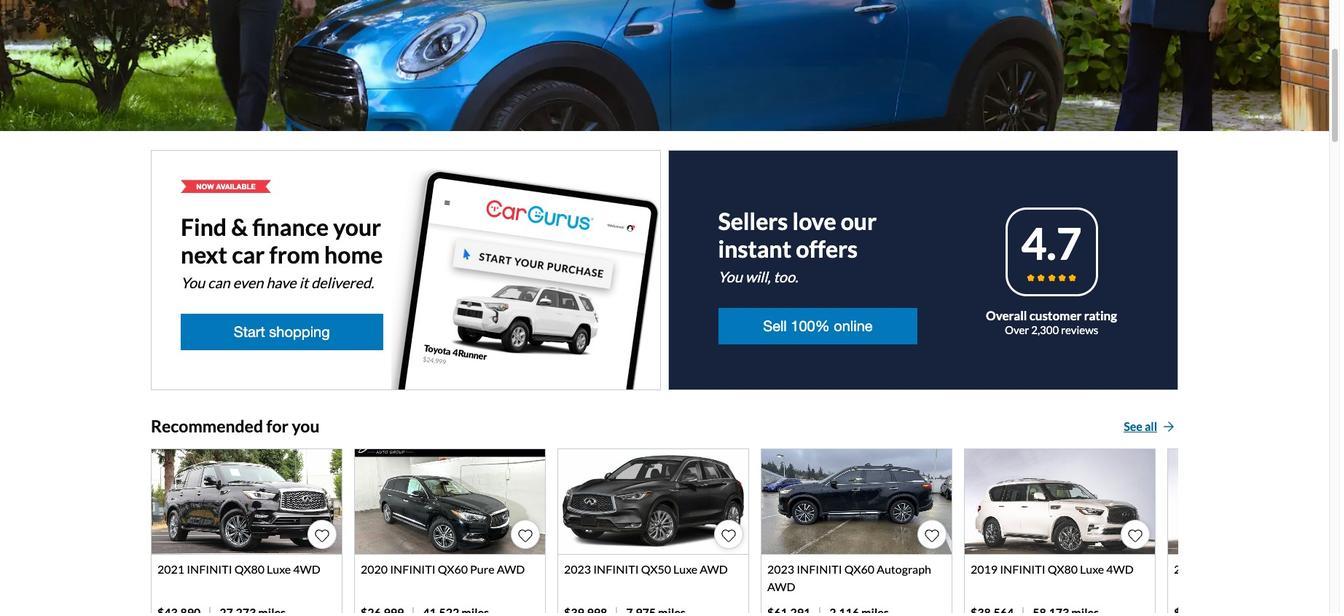 Task type: describe. For each thing, give the bounding box(es) containing it.
all
[[1145, 420, 1158, 434]]

start shopping button
[[181, 314, 383, 351]]

instant
[[718, 235, 792, 263]]

2023 infiniti qx60 autograph awd link
[[761, 449, 959, 614]]

2022 infiniti qx50 luxe awd image
[[1169, 450, 1341, 555]]

qx50 for 2022
[[1251, 563, 1282, 577]]

love
[[793, 207, 837, 236]]

2023 for 2023 infiniti qx60 autograph awd
[[768, 563, 795, 577]]

awd for 2023 infiniti qx60 autograph awd
[[768, 580, 796, 594]]

2023 infiniti qx60 autograph awd image
[[762, 450, 952, 555]]

infiniti for 2022 infiniti qx50 luxe awd
[[1204, 563, 1249, 577]]

awd for 2020 infiniti qx60 pure awd
[[497, 563, 525, 577]]

luxe for 2023 infiniti qx50 luxe awd
[[674, 563, 698, 577]]

qx80 for 2019
[[1048, 563, 1078, 577]]

customer
[[1030, 309, 1082, 324]]

qx80 for 2021
[[234, 563, 265, 577]]

awd for 2023 infiniti qx50 luxe awd
[[700, 563, 728, 577]]

it
[[299, 274, 308, 292]]

online
[[834, 318, 873, 335]]

recommended
[[151, 417, 263, 437]]

infiniti for 2021 infiniti qx80 luxe 4wd
[[187, 563, 232, 577]]

luxe for 2021 infiniti qx80 luxe 4wd
[[267, 563, 291, 577]]

see all
[[1124, 420, 1158, 434]]

now
[[196, 182, 214, 191]]

sell 100% online
[[763, 318, 873, 335]]

2021 infiniti qx80 luxe 4wd
[[157, 563, 321, 577]]

2022
[[1174, 563, 1201, 577]]

now available
[[196, 182, 256, 191]]

car
[[232, 241, 265, 269]]

available
[[216, 182, 256, 191]]

see all link
[[1121, 417, 1179, 438]]

sellers love our instant offers you will, too.
[[718, 207, 877, 286]]

find
[[181, 213, 227, 241]]

4wd for 2021 infiniti qx80 luxe 4wd
[[293, 563, 321, 577]]

recommended for you
[[151, 417, 320, 437]]

luxe for 2022 infiniti qx50 luxe awd
[[1284, 563, 1308, 577]]

2023 infiniti qx60 autograph awd
[[768, 563, 932, 594]]

infiniti for 2023 infiniti qx60 autograph awd
[[797, 563, 842, 577]]

delivered.
[[311, 274, 374, 292]]

from
[[269, 241, 320, 269]]

2022 infiniti qx50 luxe awd link
[[1168, 449, 1341, 614]]

2020 infiniti qx60 pure awd image
[[355, 450, 545, 555]]

luxe for 2019 infiniti qx80 luxe 4wd
[[1080, 563, 1105, 577]]



Task type: vqa. For each thing, say whether or not it's contained in the screenshot.
QX60
yes



Task type: locate. For each thing, give the bounding box(es) containing it.
start shopping
[[234, 324, 330, 341]]

start
[[234, 324, 265, 341]]

2 4wd from the left
[[1107, 563, 1134, 577]]

2 qx60 from the left
[[845, 563, 875, 577]]

1 luxe from the left
[[267, 563, 291, 577]]

shopping
[[269, 324, 330, 341]]

autograph
[[877, 563, 932, 577]]

our
[[841, 207, 877, 236]]

2023 inside 2023 infiniti qx60 autograph awd
[[768, 563, 795, 577]]

2 qx80 from the left
[[1048, 563, 1078, 577]]

qx60
[[438, 563, 468, 577], [845, 563, 875, 577]]

qx60 left pure
[[438, 563, 468, 577]]

even
[[233, 274, 263, 292]]

4.7
[[1022, 217, 1082, 270]]

you left can
[[181, 274, 205, 292]]

find & finance your next car from home you can even have it delivered.
[[181, 213, 383, 292]]

you left will,
[[718, 268, 743, 286]]

sell
[[763, 318, 787, 335]]

2023 infiniti qx50 luxe awd
[[564, 563, 728, 577]]

overall
[[986, 309, 1027, 324]]

2 infiniti from the left
[[390, 563, 436, 577]]

2021 infiniti qx80 luxe 4wd link
[[151, 449, 349, 614]]

2 luxe from the left
[[674, 563, 698, 577]]

offers
[[796, 235, 858, 263]]

1 4wd from the left
[[293, 563, 321, 577]]

2019 infiniti qx80 luxe 4wd
[[971, 563, 1134, 577]]

1 2023 from the left
[[564, 563, 591, 577]]

over
[[1005, 323, 1030, 337]]

qx80
[[234, 563, 265, 577], [1048, 563, 1078, 577]]

1 horizontal spatial qx80
[[1048, 563, 1078, 577]]

qx80 inside 2019 infiniti qx80 luxe 4wd link
[[1048, 563, 1078, 577]]

qx60 inside 2023 infiniti qx60 autograph awd
[[845, 563, 875, 577]]

qx50 for 2023
[[641, 563, 671, 577]]

you inside find & finance your next car from home you can even have it delivered.
[[181, 274, 205, 292]]

infiniti inside 2023 infiniti qx60 autograph awd
[[797, 563, 842, 577]]

awd inside 2023 infiniti qx60 autograph awd
[[768, 580, 796, 594]]

2,300
[[1032, 323, 1059, 337]]

1 qx50 from the left
[[641, 563, 671, 577]]

2023 for 2023 infiniti qx50 luxe awd
[[564, 563, 591, 577]]

qx50 down "2023 infiniti qx50 luxe awd" image
[[641, 563, 671, 577]]

2021 infiniti qx80 luxe 4wd image
[[152, 450, 342, 555]]

2020 infiniti qx60 pure awd
[[361, 563, 525, 577]]

qx50 down 2022 infiniti qx50 luxe awd image at right
[[1251, 563, 1282, 577]]

infiniti for 2020 infiniti qx60 pure awd
[[390, 563, 436, 577]]

2 2023 from the left
[[768, 563, 795, 577]]

6 infiniti from the left
[[1204, 563, 1249, 577]]

qx80 inside 2021 infiniti qx80 luxe 4wd link
[[234, 563, 265, 577]]

1 horizontal spatial 2023
[[768, 563, 795, 577]]

for
[[266, 417, 289, 437]]

4wd left 2020
[[293, 563, 321, 577]]

2019
[[971, 563, 998, 577]]

see
[[1124, 420, 1143, 434]]

4wd
[[293, 563, 321, 577], [1107, 563, 1134, 577]]

3 luxe from the left
[[1080, 563, 1105, 577]]

qx80 down 2019 infiniti qx80 luxe 4wd 'image'
[[1048, 563, 1078, 577]]

home
[[324, 241, 383, 269]]

3 infiniti from the left
[[594, 563, 639, 577]]

0 horizontal spatial qx50
[[641, 563, 671, 577]]

qx60 for autograph
[[845, 563, 875, 577]]

0 horizontal spatial you
[[181, 274, 205, 292]]

4 infiniti from the left
[[797, 563, 842, 577]]

2023 inside 2023 infiniti qx50 luxe awd link
[[564, 563, 591, 577]]

too.
[[774, 268, 799, 286]]

qx60 for pure
[[438, 563, 468, 577]]

1 horizontal spatial 4wd
[[1107, 563, 1134, 577]]

5 infiniti from the left
[[1000, 563, 1046, 577]]

awd for 2022 infiniti qx50 luxe awd
[[1310, 563, 1338, 577]]

luxe
[[267, 563, 291, 577], [674, 563, 698, 577], [1080, 563, 1105, 577], [1284, 563, 1308, 577]]

see all image
[[1163, 422, 1175, 433]]

2019 infiniti qx80 luxe 4wd link
[[964, 449, 1163, 614]]

infiniti for 2023 infiniti qx50 luxe awd
[[594, 563, 639, 577]]

pure
[[470, 563, 495, 577]]

0 horizontal spatial 2023
[[564, 563, 591, 577]]

finance
[[252, 213, 329, 241]]

2020 infiniti qx60 pure awd link
[[354, 449, 553, 614]]

&
[[231, 213, 248, 241]]

1 qx80 from the left
[[234, 563, 265, 577]]

100%
[[791, 318, 830, 335]]

sellers
[[718, 207, 788, 236]]

0 horizontal spatial qx80
[[234, 563, 265, 577]]

your
[[333, 213, 381, 241]]

2023 infiniti qx50 luxe awd link
[[558, 449, 756, 614]]

sell 100% online button
[[718, 309, 918, 345]]

1 horizontal spatial qx50
[[1251, 563, 1282, 577]]

have
[[266, 274, 296, 292]]

infiniti for 2019 infiniti qx80 luxe 4wd
[[1000, 563, 1046, 577]]

2023 infiniti qx50 luxe awd image
[[558, 450, 749, 555]]

2020
[[361, 563, 388, 577]]

qx60 left autograph
[[845, 563, 875, 577]]

you
[[292, 417, 320, 437]]

2 qx50 from the left
[[1251, 563, 1282, 577]]

1 horizontal spatial qx60
[[845, 563, 875, 577]]

1 qx60 from the left
[[438, 563, 468, 577]]

0 horizontal spatial 4wd
[[293, 563, 321, 577]]

awd
[[497, 563, 525, 577], [700, 563, 728, 577], [1310, 563, 1338, 577], [768, 580, 796, 594]]

you inside sellers love our instant offers you will, too.
[[718, 268, 743, 286]]

2019 infiniti qx80 luxe 4wd image
[[965, 450, 1155, 555]]

2023
[[564, 563, 591, 577], [768, 563, 795, 577]]

4wd for 2019 infiniti qx80 luxe 4wd
[[1107, 563, 1134, 577]]

4wd left the 2022
[[1107, 563, 1134, 577]]

next
[[181, 241, 227, 269]]

reviews
[[1061, 323, 1099, 337]]

2021
[[157, 563, 185, 577]]

rating
[[1085, 309, 1118, 324]]

can
[[208, 274, 230, 292]]

will,
[[745, 268, 771, 286]]

infiniti
[[187, 563, 232, 577], [390, 563, 436, 577], [594, 563, 639, 577], [797, 563, 842, 577], [1000, 563, 1046, 577], [1204, 563, 1249, 577]]

1 infiniti from the left
[[187, 563, 232, 577]]

overall customer rating over 2,300 reviews
[[986, 309, 1118, 337]]

qx80 down 2021 infiniti qx80 luxe 4wd image
[[234, 563, 265, 577]]

2022 infiniti qx50 luxe awd
[[1174, 563, 1338, 577]]

1 horizontal spatial you
[[718, 268, 743, 286]]

0 horizontal spatial qx60
[[438, 563, 468, 577]]

qx50
[[641, 563, 671, 577], [1251, 563, 1282, 577]]

you
[[718, 268, 743, 286], [181, 274, 205, 292]]

4 luxe from the left
[[1284, 563, 1308, 577]]



